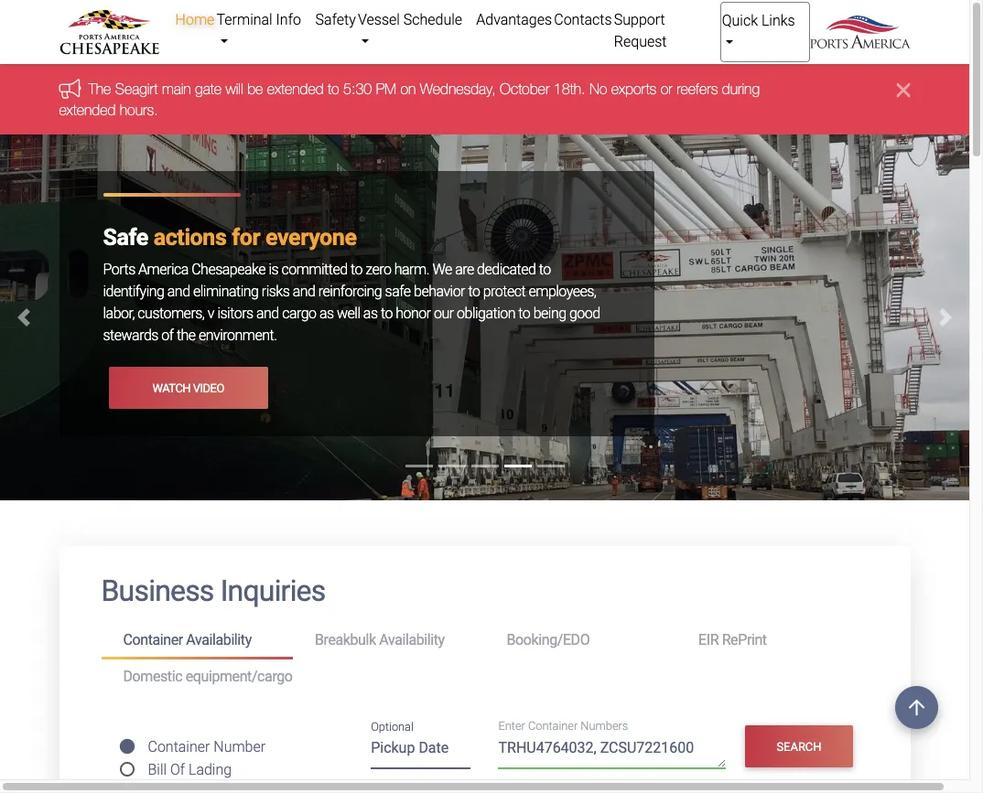 Task type: describe. For each thing, give the bounding box(es) containing it.
business inquiries
[[101, 574, 325, 609]]

watch video for actions
[[152, 381, 224, 395]]

to left "zero"
[[351, 261, 362, 278]]

handle
[[297, 371, 337, 388]]

domestic equipment/cargo
[[123, 668, 293, 685]]

protect
[[483, 283, 526, 300]]

ports for seagirt marine terminal expansion
[[103, 261, 135, 278]]

Enter Container Numbers text field
[[498, 738, 726, 769]]

made
[[294, 261, 328, 278]]

risks
[[262, 283, 290, 300]]

of inside ports america chesapeake is committed to zero harm. we are dedicated to identifying and                         eliminating risks and reinforcing safe behavior to protect employees, labor, customers, v                         isitors and cargo as well as to honor our obligation to being good stewards of the environment.
[[161, 327, 173, 344]]

foot
[[495, 349, 519, 366]]

wednesday,
[[420, 81, 496, 97]]

0 vertical spatial extended
[[267, 81, 324, 97]]

terminal down 'reinforcing'
[[302, 305, 354, 322]]

container for container availability
[[123, 632, 183, 649]]

reinforcing
[[318, 283, 382, 300]]

advantages link
[[475, 2, 553, 38]]

advantages contacts support request
[[476, 11, 667, 50]]

identifying
[[103, 283, 164, 300]]

upgrade
[[350, 349, 400, 366]]

enter container numbers
[[498, 720, 628, 734]]

second
[[428, 349, 473, 366]]

watch for actions
[[152, 381, 191, 395]]

safety
[[315, 11, 356, 28]]

to down risks
[[265, 305, 277, 322]]

significant
[[331, 261, 393, 278]]

booking/edo
[[507, 632, 590, 649]]

no
[[590, 81, 607, 97]]

four
[[103, 349, 127, 366]]

labor,
[[103, 305, 135, 322]]

numbers
[[581, 720, 628, 734]]

contacts
[[554, 11, 612, 28]]

berth.
[[522, 349, 556, 366]]

the down at
[[490, 283, 508, 300]]

to up customers,
[[158, 283, 170, 300]]

october
[[500, 81, 550, 97]]

watch video link for actions
[[108, 367, 268, 410]]

50-
[[476, 349, 495, 366]]

support
[[614, 11, 665, 28]]

prepare
[[173, 283, 219, 300]]

simultaneously.
[[485, 371, 578, 388]]

schedule
[[403, 11, 462, 28]]

improvements
[[396, 261, 483, 278]]

and inside ports america chesapeake has made significant improvements at seagirt marine terminal to                          prepare for the expansion. infrastructure upgrades to the terminal include technology                          enhancements to the terminal operating system (tos), improved weigh- in-motion truck scales,                          and advanced visibility tools. additional investments include four new container cranes,                          along with the upgrade of a second 50-foot berth. these investments will allow seagirt                          to handle two 14,000 teu vessels simultaneously.
[[240, 327, 263, 344]]

lading
[[189, 762, 232, 779]]

stewards
[[103, 327, 158, 344]]

customers,
[[138, 305, 205, 322]]

vessel schedule link
[[357, 2, 475, 60]]

enter
[[498, 720, 525, 734]]

safety image
[[0, 135, 969, 553]]

allow
[[202, 371, 233, 388]]

is
[[269, 261, 278, 278]]

with
[[300, 349, 325, 366]]

5:30
[[343, 81, 372, 97]]

be
[[247, 81, 263, 97]]

being
[[533, 305, 566, 322]]

at
[[486, 261, 498, 278]]

and up customers,
[[167, 283, 190, 300]]

1 as from the left
[[319, 305, 334, 322]]

to up (tos),
[[475, 283, 486, 300]]

home link
[[174, 2, 216, 38]]

contacts link
[[553, 2, 613, 38]]

eir reprint link
[[677, 624, 868, 658]]

expansion
[[348, 224, 451, 251]]

in-
[[103, 327, 117, 344]]

truck
[[163, 327, 193, 344]]

1 vertical spatial container
[[528, 720, 578, 734]]

tools.
[[376, 327, 409, 344]]

weigh-
[[566, 305, 606, 322]]

two
[[340, 371, 363, 388]]

18th.
[[554, 81, 585, 97]]

expansion.
[[264, 283, 328, 300]]

to down the terminal
[[518, 305, 530, 322]]

home
[[175, 11, 215, 28]]

ports america chesapeake is committed to zero harm. we are dedicated to identifying and                         eliminating risks and reinforcing safe behavior to protect employees, labor, customers, v                         isitors and cargo as well as to honor our obligation to being good stewards of the environment.
[[103, 261, 600, 344]]

scales,
[[196, 327, 237, 344]]

dedicated
[[477, 261, 536, 278]]

the seagirt main gate will be extended to 5:30 pm on wednesday, october 18th.  no exports or reefers during extended hours. alert
[[0, 64, 969, 135]]

1 vertical spatial investments
[[103, 371, 177, 388]]

improved
[[507, 305, 563, 322]]

has
[[269, 261, 291, 278]]

number
[[214, 739, 266, 756]]

v
[[208, 305, 214, 322]]

request
[[614, 33, 667, 50]]

1 vertical spatial include
[[551, 327, 594, 344]]

seagirt marine terminal expansion
[[103, 224, 451, 251]]

bill
[[148, 762, 167, 779]]

isitors
[[217, 305, 253, 322]]

harm.
[[394, 261, 429, 278]]

are
[[455, 261, 474, 278]]

obligation
[[457, 305, 515, 322]]

we
[[432, 261, 452, 278]]

vessels
[[438, 371, 482, 388]]

advanced
[[266, 327, 324, 344]]



Task type: locate. For each thing, give the bounding box(es) containing it.
1 horizontal spatial availability
[[379, 632, 445, 649]]

the
[[242, 283, 261, 300], [490, 283, 508, 300], [280, 305, 299, 322], [177, 327, 196, 344], [328, 349, 347, 366]]

breakbulk availability
[[315, 632, 445, 649]]

0 vertical spatial for
[[232, 224, 260, 251]]

chesapeake inside ports america chesapeake is committed to zero harm. we are dedicated to identifying and                         eliminating risks and reinforcing safe behavior to protect employees, labor, customers, v                         isitors and cargo as well as to honor our obligation to being good stewards of the environment.
[[192, 261, 265, 278]]

1 vertical spatial of
[[403, 349, 415, 366]]

exports
[[611, 81, 657, 97]]

2 watch from the top
[[152, 425, 191, 439]]

1 video from the top
[[193, 381, 224, 395]]

investments
[[474, 327, 548, 344], [103, 371, 177, 388]]

will left "be"
[[226, 81, 243, 97]]

watch video link down container
[[108, 367, 268, 410]]

to up the terminal
[[539, 261, 551, 278]]

marine up eliminating
[[180, 224, 250, 251]]

video
[[193, 381, 224, 395], [193, 425, 224, 439]]

availability up domestic equipment/cargo
[[186, 632, 252, 649]]

marine
[[180, 224, 250, 251], [546, 261, 588, 278]]

watch video link down allow
[[108, 411, 268, 454]]

0 horizontal spatial as
[[319, 305, 334, 322]]

availability for container availability
[[186, 632, 252, 649]]

eliminating
[[193, 283, 259, 300]]

0 vertical spatial will
[[226, 81, 243, 97]]

optional
[[371, 720, 414, 734]]

the up container
[[177, 327, 196, 344]]

1 horizontal spatial as
[[363, 305, 378, 322]]

0 vertical spatial watch
[[152, 381, 191, 395]]

ports inside ports america chesapeake has made significant improvements at seagirt marine terminal to                          prepare for the expansion. infrastructure upgrades to the terminal include technology                          enhancements to the terminal operating system (tos), improved weigh- in-motion truck scales,                          and advanced visibility tools. additional investments include four new container cranes,                          along with the upgrade of a second 50-foot berth. these investments will allow seagirt                          to handle two 14,000 teu vessels simultaneously.
[[103, 261, 135, 278]]

0 vertical spatial container
[[123, 632, 183, 649]]

14,000
[[366, 371, 406, 388]]

to left 5:30 in the left of the page
[[328, 81, 339, 97]]

will down container
[[180, 371, 199, 388]]

teu
[[409, 371, 434, 388]]

domestic
[[123, 668, 182, 685]]

safety vessel schedule
[[315, 11, 462, 28]]

along
[[264, 349, 297, 366]]

will
[[226, 81, 243, 97], [180, 371, 199, 388]]

technology
[[103, 305, 169, 322]]

0 horizontal spatial availability
[[186, 632, 252, 649]]

will inside ports america chesapeake has made significant improvements at seagirt marine terminal to                          prepare for the expansion. infrastructure upgrades to the terminal include technology                          enhancements to the terminal operating system (tos), improved weigh- in-motion truck scales,                          and advanced visibility tools. additional investments include four new container cranes,                          along with the upgrade of a second 50-foot berth. these investments will allow seagirt                          to handle two 14,000 teu vessels simultaneously.
[[180, 371, 199, 388]]

domestic equipment/cargo link
[[101, 660, 868, 694]]

ports inside ports america chesapeake is committed to zero harm. we are dedicated to identifying and                         eliminating risks and reinforcing safe behavior to protect employees, labor, customers, v                         isitors and cargo as well as to honor our obligation to being good stewards of the environment.
[[103, 261, 135, 278]]

to down along on the top of the page
[[282, 371, 294, 388]]

america
[[138, 261, 188, 278], [138, 261, 188, 278]]

business
[[101, 574, 214, 609]]

new
[[130, 349, 156, 366]]

availability for breakbulk availability
[[379, 632, 445, 649]]

safety link
[[314, 2, 357, 38]]

and down risks
[[256, 305, 279, 322]]

hours.
[[120, 101, 158, 118]]

close image
[[897, 79, 910, 101]]

chesapeake for marine
[[192, 261, 265, 278]]

terminal
[[217, 11, 273, 28], [255, 224, 343, 251], [103, 283, 155, 300], [302, 305, 354, 322]]

cranes,
[[218, 349, 260, 366]]

container for container number bill of lading
[[148, 739, 210, 756]]

quick links link
[[720, 2, 810, 62]]

during
[[722, 81, 760, 97]]

the up "advanced" at the left top
[[280, 305, 299, 322]]

Optional text field
[[371, 733, 471, 770]]

0 horizontal spatial investments
[[103, 371, 177, 388]]

will inside the seagirt main gate will be extended to 5:30 pm on wednesday, october 18th.  no exports or reefers during extended hours.
[[226, 81, 243, 97]]

video down container
[[193, 381, 224, 395]]

well
[[337, 305, 360, 322]]

include up "these"
[[551, 327, 594, 344]]

america for seagirt
[[138, 261, 188, 278]]

availability right breakbulk
[[379, 632, 445, 649]]

availability inside container availability "link"
[[186, 632, 252, 649]]

chesapeake inside ports america chesapeake has made significant improvements at seagirt marine terminal to                          prepare for the expansion. infrastructure upgrades to the terminal include technology                          enhancements to the terminal operating system (tos), improved weigh- in-motion truck scales,                          and advanced visibility tools. additional investments include four new container cranes,                          along with the upgrade of a second 50-foot berth. these investments will allow seagirt                          to handle two 14,000 teu vessels simultaneously.
[[192, 261, 265, 278]]

ports america chesapeake has made significant improvements at seagirt marine terminal to                          prepare for the expansion. infrastructure upgrades to the terminal include technology                          enhancements to the terminal operating system (tos), improved weigh- in-motion truck scales,                          and advanced visibility tools. additional investments include four new container cranes,                          along with the upgrade of a second 50-foot berth. these investments will allow seagirt                          to handle two 14,000 teu vessels simultaneously.
[[103, 261, 606, 388]]

chesapeake for actions
[[192, 261, 265, 278]]

as left well
[[319, 305, 334, 322]]

1 horizontal spatial investments
[[474, 327, 548, 344]]

watch for marine
[[152, 425, 191, 439]]

the seagirt main gate will be extended to 5:30 pm on wednesday, october 18th.  no exports or reefers during extended hours. link
[[59, 81, 760, 118]]

seagirt up hours.
[[115, 81, 158, 97]]

and up cranes,
[[240, 327, 263, 344]]

video for actions
[[193, 381, 224, 395]]

0 vertical spatial of
[[161, 327, 173, 344]]

availability
[[186, 632, 252, 649], [379, 632, 445, 649]]

seagirt inside the seagirt main gate will be extended to 5:30 pm on wednesday, october 18th.  no exports or reefers during extended hours.
[[115, 81, 158, 97]]

0 vertical spatial include
[[564, 283, 606, 300]]

america for safe
[[138, 261, 188, 278]]

1 watch video from the top
[[152, 381, 224, 395]]

motion
[[117, 327, 160, 344]]

go to top image
[[895, 687, 938, 730]]

include up good
[[564, 283, 606, 300]]

on
[[401, 81, 416, 97]]

pm
[[376, 81, 396, 97]]

2 availability from the left
[[379, 632, 445, 649]]

these
[[559, 349, 596, 366]]

visibility
[[327, 327, 373, 344]]

terminal left info
[[217, 11, 273, 28]]

0 horizontal spatial will
[[180, 371, 199, 388]]

container right enter
[[528, 720, 578, 734]]

breakbulk
[[315, 632, 376, 649]]

safe
[[103, 224, 148, 251]]

everyone
[[266, 224, 357, 251]]

seagirt up identifying
[[103, 224, 175, 251]]

search button
[[745, 726, 853, 768]]

the seagirt main gate will be extended to 5:30 pm on wednesday, october 18th.  no exports or reefers during extended hours.
[[59, 81, 760, 118]]

chesapeake
[[192, 261, 265, 278], [192, 261, 265, 278]]

of
[[161, 327, 173, 344], [403, 349, 415, 366]]

0 vertical spatial watch video link
[[108, 367, 268, 410]]

1 vertical spatial will
[[180, 371, 199, 388]]

and up the cargo
[[293, 283, 315, 300]]

the left risks
[[242, 283, 261, 300]]

extended down the
[[59, 101, 116, 118]]

america inside ports america chesapeake is committed to zero harm. we are dedicated to identifying and                         eliminating risks and reinforcing safe behavior to protect employees, labor, customers, v                         isitors and cargo as well as to honor our obligation to being good stewards of the environment.
[[138, 261, 188, 278]]

main
[[162, 81, 191, 97]]

0 horizontal spatial marine
[[180, 224, 250, 251]]

container inside container number bill of lading
[[148, 739, 210, 756]]

for up isitors
[[222, 283, 239, 300]]

for inside ports america chesapeake has made significant improvements at seagirt marine terminal to                          prepare for the expansion. infrastructure upgrades to the terminal include technology                          enhancements to the terminal operating system (tos), improved weigh- in-motion truck scales,                          and advanced visibility tools. additional investments include four new container cranes,                          along with the upgrade of a second 50-foot berth. these investments will allow seagirt                          to handle two 14,000 teu vessels simultaneously.
[[222, 283, 239, 300]]

terminal up technology
[[103, 283, 155, 300]]

1 watch video link from the top
[[108, 367, 268, 410]]

0 horizontal spatial extended
[[59, 101, 116, 118]]

extended
[[267, 81, 324, 97], [59, 101, 116, 118]]

ports for safe actions for everyone
[[103, 261, 135, 278]]

1 vertical spatial for
[[222, 283, 239, 300]]

and
[[167, 283, 190, 300], [293, 283, 315, 300], [256, 305, 279, 322], [240, 327, 263, 344]]

equipment/cargo
[[186, 668, 293, 685]]

1 vertical spatial extended
[[59, 101, 116, 118]]

0 vertical spatial watch video
[[152, 381, 224, 395]]

1 vertical spatial video
[[193, 425, 224, 439]]

advantages
[[476, 11, 552, 28]]

environment.
[[199, 327, 277, 344]]

cargo
[[282, 305, 316, 322]]

marine inside ports america chesapeake has made significant improvements at seagirt marine terminal to                          prepare for the expansion. infrastructure upgrades to the terminal include technology                          enhancements to the terminal operating system (tos), improved weigh- in-motion truck scales,                          and advanced visibility tools. additional investments include four new container cranes,                          along with the upgrade of a second 50-foot berth. these investments will allow seagirt                          to handle two 14,000 teu vessels simultaneously.
[[546, 261, 588, 278]]

1 vertical spatial watch video
[[152, 425, 224, 439]]

container inside "link"
[[123, 632, 183, 649]]

zero
[[366, 261, 391, 278]]

bullhorn image
[[59, 79, 88, 99]]

as right well
[[363, 305, 378, 322]]

container
[[159, 349, 215, 366]]

video down allow
[[193, 425, 224, 439]]

watch video
[[152, 381, 224, 395], [152, 425, 224, 439]]

to up tools.
[[381, 305, 393, 322]]

investments up foot
[[474, 327, 548, 344]]

search
[[777, 740, 822, 754]]

watch video down container
[[152, 381, 224, 395]]

to
[[328, 81, 339, 97], [351, 261, 362, 278], [539, 261, 551, 278], [158, 283, 170, 300], [468, 283, 480, 300], [475, 283, 486, 300], [265, 305, 277, 322], [381, 305, 393, 322], [518, 305, 530, 322], [282, 371, 294, 388]]

2 video from the top
[[193, 425, 224, 439]]

home terminal info
[[175, 11, 301, 28]]

actions
[[154, 224, 226, 251]]

0 vertical spatial video
[[193, 381, 224, 395]]

quick links
[[722, 12, 795, 29]]

of left a
[[403, 349, 415, 366]]

committed
[[281, 261, 347, 278]]

1 availability from the left
[[186, 632, 252, 649]]

container up domestic
[[123, 632, 183, 649]]

1 vertical spatial marine
[[546, 261, 588, 278]]

0 horizontal spatial of
[[161, 327, 173, 344]]

2 watch video link from the top
[[108, 411, 268, 454]]

infrastructure
[[331, 283, 412, 300]]

2 vertical spatial container
[[148, 739, 210, 756]]

additional
[[412, 327, 471, 344]]

2 as from the left
[[363, 305, 378, 322]]

america inside ports america chesapeake has made significant improvements at seagirt marine terminal to                          prepare for the expansion. infrastructure upgrades to the terminal include technology                          enhancements to the terminal operating system (tos), improved weigh- in-motion truck scales,                          and advanced visibility tools. additional investments include four new container cranes,                          along with the upgrade of a second 50-foot berth. these investments will allow seagirt                          to handle two 14,000 teu vessels simultaneously.
[[138, 261, 188, 278]]

include
[[564, 283, 606, 300], [551, 327, 594, 344]]

watch video link for marine
[[108, 411, 268, 454]]

to down are
[[468, 283, 480, 300]]

honor
[[396, 305, 431, 322]]

watch video for marine
[[152, 425, 224, 439]]

terminal up made
[[255, 224, 343, 251]]

container up of
[[148, 739, 210, 756]]

0 vertical spatial investments
[[474, 327, 548, 344]]

the right the with
[[328, 349, 347, 366]]

1 horizontal spatial will
[[226, 81, 243, 97]]

expansion image
[[0, 135, 969, 553]]

terminal info link
[[216, 2, 314, 60]]

extended right "be"
[[267, 81, 324, 97]]

video for marine
[[193, 425, 224, 439]]

seagirt down cranes,
[[236, 371, 279, 388]]

seagirt up the terminal
[[501, 261, 543, 278]]

watch video link
[[108, 367, 268, 410], [108, 411, 268, 454]]

a
[[418, 349, 425, 366]]

of inside ports america chesapeake has made significant improvements at seagirt marine terminal to                          prepare for the expansion. infrastructure upgrades to the terminal include technology                          enhancements to the terminal operating system (tos), improved weigh- in-motion truck scales,                          and advanced visibility tools. additional investments include four new container cranes,                          along with the upgrade of a second 50-foot berth. these investments will allow seagirt                          to handle two 14,000 teu vessels simultaneously.
[[403, 349, 415, 366]]

safe
[[385, 283, 411, 300]]

eir
[[699, 632, 719, 649]]

ports
[[103, 261, 135, 278], [103, 261, 135, 278]]

eir reprint
[[699, 632, 767, 649]]

0 vertical spatial marine
[[180, 224, 250, 251]]

2 watch video from the top
[[152, 425, 224, 439]]

1 vertical spatial watch video link
[[108, 411, 268, 454]]

container availability link
[[101, 624, 293, 660]]

1 horizontal spatial marine
[[546, 261, 588, 278]]

1 horizontal spatial extended
[[267, 81, 324, 97]]

investments down new
[[103, 371, 177, 388]]

the inside ports america chesapeake is committed to zero harm. we are dedicated to identifying and                         eliminating risks and reinforcing safe behavior to protect employees, labor, customers, v                         isitors and cargo as well as to honor our obligation to being good stewards of the environment.
[[177, 327, 196, 344]]

availability inside breakbulk availability link
[[379, 632, 445, 649]]

or
[[661, 81, 673, 97]]

to inside the seagirt main gate will be extended to 5:30 pm on wednesday, october 18th.  no exports or reefers during extended hours.
[[328, 81, 339, 97]]

vessel
[[358, 11, 400, 28]]

1 watch from the top
[[152, 381, 191, 395]]

for right the actions
[[232, 224, 260, 251]]

1 vertical spatial watch
[[152, 425, 191, 439]]

marine up employees,
[[546, 261, 588, 278]]

of down customers,
[[161, 327, 173, 344]]

1 horizontal spatial of
[[403, 349, 415, 366]]

watch video down allow
[[152, 425, 224, 439]]



Task type: vqa. For each thing, say whether or not it's contained in the screenshot.
Attach Up To Three(3) .Jpg, .Png Or .Pdf Files. No Duplicates Allowed. text box
no



